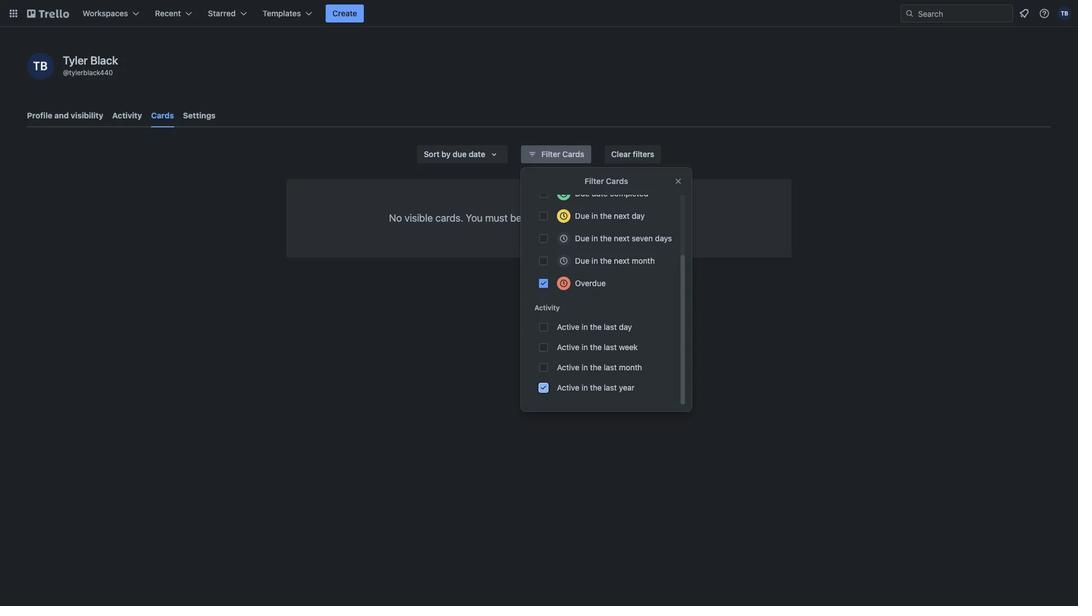 Task type: describe. For each thing, give the bounding box(es) containing it.
settings
[[183, 111, 216, 120]]

active for active in the last week
[[557, 343, 580, 352]]

it
[[613, 212, 618, 224]]

be
[[511, 212, 522, 224]]

tyler black (tylerblack440) image
[[27, 53, 54, 80]]

clear
[[612, 149, 631, 159]]

filter cards inside button
[[542, 149, 585, 159]]

1 to from the left
[[556, 212, 565, 224]]

you
[[466, 212, 483, 224]]

overdue
[[575, 279, 606, 288]]

workspaces
[[83, 8, 128, 18]]

next for day
[[614, 211, 630, 221]]

next for month
[[614, 256, 630, 266]]

active for active in the last year
[[557, 383, 580, 393]]

recent
[[155, 8, 181, 18]]

a
[[567, 212, 573, 224]]

no visible cards. you must be added to a card for it to appear here.
[[389, 212, 689, 224]]

next for seven
[[614, 234, 630, 243]]

1 horizontal spatial date
[[592, 189, 608, 198]]

tyler black @ tylerblack440
[[63, 54, 118, 77]]

filter inside button
[[542, 149, 561, 159]]

year
[[619, 383, 635, 393]]

tyler
[[63, 54, 88, 67]]

last for week
[[604, 343, 617, 352]]

here.
[[667, 212, 689, 224]]

the for active in the last day
[[590, 322, 602, 332]]

0 vertical spatial cards
[[151, 111, 174, 120]]

active in the last month
[[557, 363, 642, 373]]

date inside popup button
[[469, 149, 486, 159]]

seven
[[632, 234, 653, 243]]

profile and visibility
[[27, 111, 103, 120]]

active in the last week
[[557, 343, 638, 352]]

1 horizontal spatial activity
[[535, 304, 560, 312]]

search image
[[906, 9, 915, 18]]

in for active in the last week
[[582, 343, 588, 352]]

in for due in the next month
[[592, 256, 598, 266]]

profile and visibility link
[[27, 106, 103, 126]]

in for active in the last day
[[582, 322, 588, 332]]

templates
[[263, 8, 301, 18]]

the for due in the next seven days
[[600, 234, 612, 243]]

due in the next day
[[575, 211, 645, 221]]

appear
[[633, 212, 664, 224]]

templates button
[[256, 4, 319, 22]]

filter cards button
[[522, 146, 591, 163]]

due date completed
[[575, 189, 649, 198]]

1 horizontal spatial filter
[[585, 176, 604, 186]]

completed
[[610, 189, 649, 198]]

@
[[63, 69, 69, 77]]

active for active in the last day
[[557, 322, 580, 332]]

sort by due date
[[424, 149, 486, 159]]

activity link
[[112, 106, 142, 126]]

must
[[485, 212, 508, 224]]

for
[[598, 212, 610, 224]]



Task type: locate. For each thing, give the bounding box(es) containing it.
the down the active in the last month on the right bottom
[[590, 383, 602, 393]]

last down active in the last week
[[604, 363, 617, 373]]

activity left 'cards' link
[[112, 111, 142, 120]]

filter
[[542, 149, 561, 159], [585, 176, 604, 186]]

in
[[592, 211, 598, 221], [592, 234, 598, 243], [592, 256, 598, 266], [582, 322, 588, 332], [582, 343, 588, 352], [582, 363, 588, 373], [582, 383, 588, 393]]

due in the next month
[[575, 256, 655, 266]]

2 last from the top
[[604, 343, 617, 352]]

month
[[632, 256, 655, 266], [619, 363, 642, 373]]

and
[[54, 111, 69, 120]]

next
[[614, 211, 630, 221], [614, 234, 630, 243], [614, 256, 630, 266]]

date
[[469, 149, 486, 159], [592, 189, 608, 198]]

in down the active in the last month on the right bottom
[[582, 383, 588, 393]]

day
[[632, 211, 645, 221], [619, 322, 632, 332]]

2 due from the top
[[575, 211, 590, 221]]

cards up 'due date completed'
[[606, 176, 629, 186]]

date up due in the next day
[[592, 189, 608, 198]]

last for year
[[604, 383, 617, 393]]

next down due in the next seven days
[[614, 256, 630, 266]]

0 vertical spatial filter
[[542, 149, 561, 159]]

active
[[557, 322, 580, 332], [557, 343, 580, 352], [557, 363, 580, 373], [557, 383, 580, 393]]

profile
[[27, 111, 52, 120]]

in for active in the last month
[[582, 363, 588, 373]]

1 vertical spatial next
[[614, 234, 630, 243]]

due
[[453, 149, 467, 159]]

1 horizontal spatial to
[[621, 212, 630, 224]]

in for due in the next day
[[592, 211, 598, 221]]

no
[[389, 212, 402, 224]]

card
[[575, 212, 595, 224]]

4 active from the top
[[557, 383, 580, 393]]

sort by due date button
[[417, 146, 508, 163]]

0 vertical spatial next
[[614, 211, 630, 221]]

back to home image
[[27, 4, 69, 22]]

settings link
[[183, 106, 216, 126]]

day up week
[[619, 322, 632, 332]]

1 vertical spatial day
[[619, 322, 632, 332]]

by
[[442, 149, 451, 159]]

2 active from the top
[[557, 343, 580, 352]]

0 vertical spatial day
[[632, 211, 645, 221]]

to left a
[[556, 212, 565, 224]]

1 horizontal spatial cards
[[563, 149, 585, 159]]

2 vertical spatial next
[[614, 256, 630, 266]]

cards right activity link
[[151, 111, 174, 120]]

the for due in the next day
[[600, 211, 612, 221]]

due up overdue
[[575, 256, 590, 266]]

due in the next seven days
[[575, 234, 672, 243]]

0 vertical spatial activity
[[112, 111, 142, 120]]

active up active in the last year
[[557, 363, 580, 373]]

sort
[[424, 149, 440, 159]]

in for due in the next seven days
[[592, 234, 598, 243]]

0 horizontal spatial activity
[[112, 111, 142, 120]]

added
[[525, 212, 553, 224]]

0 notifications image
[[1018, 7, 1032, 20]]

4 due from the top
[[575, 256, 590, 266]]

day for due in the next day
[[632, 211, 645, 221]]

due for due in the next seven days
[[575, 234, 590, 243]]

to
[[556, 212, 565, 224], [621, 212, 630, 224]]

day for active in the last day
[[619, 322, 632, 332]]

starred button
[[201, 4, 254, 22]]

3 next from the top
[[614, 256, 630, 266]]

due for due date completed
[[575, 189, 590, 198]]

0 horizontal spatial to
[[556, 212, 565, 224]]

in down active in the last day
[[582, 343, 588, 352]]

last up active in the last week
[[604, 322, 617, 332]]

1 vertical spatial filter cards
[[585, 176, 629, 186]]

the down active in the last day
[[590, 343, 602, 352]]

last
[[604, 322, 617, 332], [604, 343, 617, 352], [604, 363, 617, 373], [604, 383, 617, 393]]

last left year
[[604, 383, 617, 393]]

the up active in the last week
[[590, 322, 602, 332]]

the up active in the last year
[[590, 363, 602, 373]]

next right for
[[614, 211, 630, 221]]

recent button
[[148, 4, 199, 22]]

the
[[600, 211, 612, 221], [600, 234, 612, 243], [600, 256, 612, 266], [590, 322, 602, 332], [590, 343, 602, 352], [590, 363, 602, 373], [590, 383, 602, 393]]

filter cards
[[542, 149, 585, 159], [585, 176, 629, 186]]

active in the last year
[[557, 383, 635, 393]]

clear filters button
[[605, 146, 661, 163]]

cards inside button
[[563, 149, 585, 159]]

the left it
[[600, 211, 612, 221]]

last left week
[[604, 343, 617, 352]]

2 horizontal spatial cards
[[606, 176, 629, 186]]

in up active in the last year
[[582, 363, 588, 373]]

the for active in the last week
[[590, 343, 602, 352]]

3 last from the top
[[604, 363, 617, 373]]

active down active in the last day
[[557, 343, 580, 352]]

visible
[[405, 212, 433, 224]]

visibility
[[71, 111, 103, 120]]

next left seven
[[614, 234, 630, 243]]

to right it
[[621, 212, 630, 224]]

create
[[333, 8, 357, 18]]

month for due in the next month
[[632, 256, 655, 266]]

cards
[[151, 111, 174, 120], [563, 149, 585, 159], [606, 176, 629, 186]]

due for due in the next day
[[575, 211, 590, 221]]

starred
[[208, 8, 236, 18]]

tyler black (tylerblack440) image
[[1059, 7, 1072, 20]]

2 vertical spatial cards
[[606, 176, 629, 186]]

due right a
[[575, 211, 590, 221]]

1 vertical spatial date
[[592, 189, 608, 198]]

days
[[655, 234, 672, 243]]

due
[[575, 189, 590, 198], [575, 211, 590, 221], [575, 234, 590, 243], [575, 256, 590, 266]]

1 vertical spatial filter
[[585, 176, 604, 186]]

1 vertical spatial activity
[[535, 304, 560, 312]]

due up card
[[575, 189, 590, 198]]

last for day
[[604, 322, 617, 332]]

open information menu image
[[1039, 8, 1051, 19]]

in for active in the last year
[[582, 383, 588, 393]]

0 vertical spatial filter cards
[[542, 149, 585, 159]]

2 to from the left
[[621, 212, 630, 224]]

3 active from the top
[[557, 363, 580, 373]]

active in the last day
[[557, 322, 632, 332]]

3 due from the top
[[575, 234, 590, 243]]

0 horizontal spatial filter
[[542, 149, 561, 159]]

4 last from the top
[[604, 383, 617, 393]]

create button
[[326, 4, 364, 22]]

due down card
[[575, 234, 590, 243]]

0 horizontal spatial cards
[[151, 111, 174, 120]]

1 active from the top
[[557, 322, 580, 332]]

the for due in the next month
[[600, 256, 612, 266]]

in left it
[[592, 211, 598, 221]]

in up active in the last week
[[582, 322, 588, 332]]

the for active in the last year
[[590, 383, 602, 393]]

the for active in the last month
[[590, 363, 602, 373]]

month down seven
[[632, 256, 655, 266]]

tylerblack440
[[69, 69, 113, 77]]

filters
[[633, 149, 655, 159]]

month for active in the last month
[[619, 363, 642, 373]]

0 horizontal spatial filter cards
[[542, 149, 585, 159]]

active for active in the last month
[[557, 363, 580, 373]]

activity
[[112, 111, 142, 120], [535, 304, 560, 312]]

activity up active in the last day
[[535, 304, 560, 312]]

cards left clear
[[563, 149, 585, 159]]

in down for
[[592, 234, 598, 243]]

0 vertical spatial date
[[469, 149, 486, 159]]

1 due from the top
[[575, 189, 590, 198]]

the up overdue
[[600, 256, 612, 266]]

0 horizontal spatial date
[[469, 149, 486, 159]]

in up overdue
[[592, 256, 598, 266]]

date right "due"
[[469, 149, 486, 159]]

day up seven
[[632, 211, 645, 221]]

1 next from the top
[[614, 211, 630, 221]]

Search field
[[915, 5, 1013, 22]]

month down week
[[619, 363, 642, 373]]

clear filters
[[612, 149, 655, 159]]

week
[[619, 343, 638, 352]]

close popover image
[[674, 177, 683, 186]]

1 horizontal spatial filter cards
[[585, 176, 629, 186]]

cards.
[[436, 212, 464, 224]]

cards link
[[151, 106, 174, 128]]

primary element
[[0, 0, 1079, 27]]

last for month
[[604, 363, 617, 373]]

due for due in the next month
[[575, 256, 590, 266]]

active up active in the last week
[[557, 322, 580, 332]]

0 vertical spatial month
[[632, 256, 655, 266]]

black
[[90, 54, 118, 67]]

1 last from the top
[[604, 322, 617, 332]]

active down the active in the last month on the right bottom
[[557, 383, 580, 393]]

the down for
[[600, 234, 612, 243]]

workspaces button
[[76, 4, 146, 22]]

1 vertical spatial month
[[619, 363, 642, 373]]

2 next from the top
[[614, 234, 630, 243]]

1 vertical spatial cards
[[563, 149, 585, 159]]



Task type: vqa. For each thing, say whether or not it's contained in the screenshot.
Clear
yes



